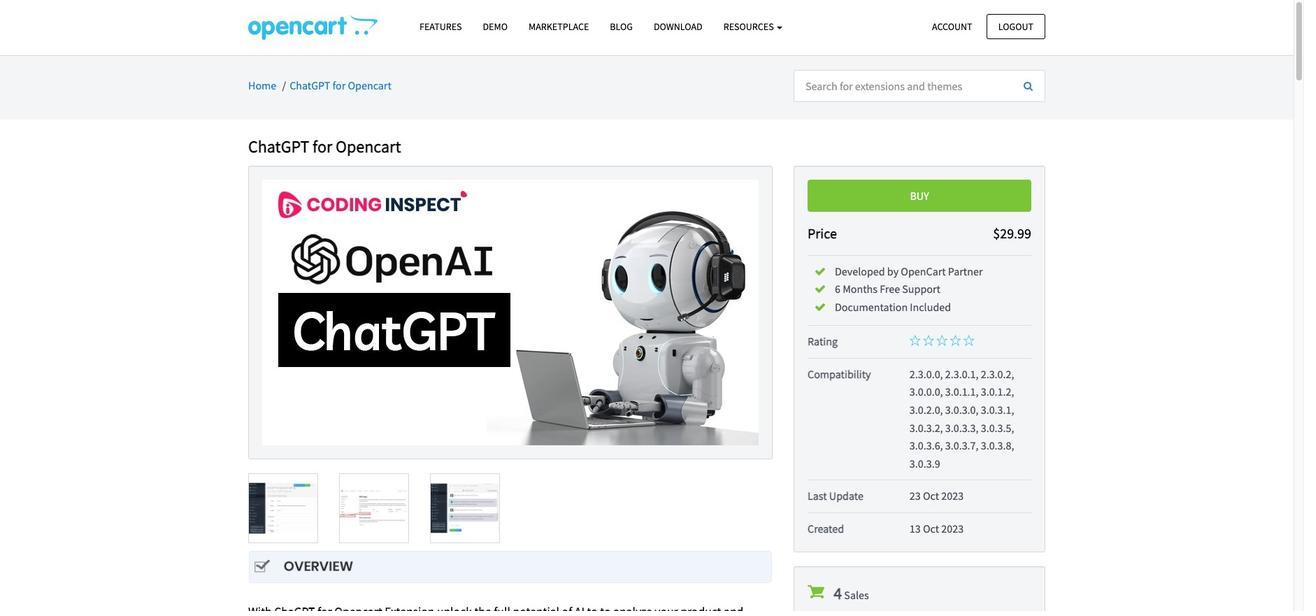 Task type: describe. For each thing, give the bounding box(es) containing it.
account link
[[920, 14, 985, 39]]

buy
[[910, 189, 929, 203]]

buy button
[[808, 180, 1032, 212]]

included
[[910, 300, 951, 314]]

features
[[420, 20, 462, 33]]

support
[[902, 282, 941, 296]]

1 star light o image from the left
[[923, 335, 934, 346]]

free
[[880, 282, 900, 296]]

rating
[[808, 334, 838, 348]]

1 vertical spatial chatgpt
[[248, 135, 309, 157]]

developed by opencart partner 6 months free support documentation included
[[835, 264, 983, 314]]

marketplace link
[[518, 15, 600, 39]]

3.0.3.3,
[[945, 421, 979, 435]]

2023 for 13 oct 2023
[[942, 522, 964, 536]]

opencart - chatgpt for opencart image
[[248, 15, 378, 40]]

blog link
[[600, 15, 643, 39]]

23
[[910, 489, 921, 503]]

marketplace
[[529, 20, 589, 33]]

developed
[[835, 264, 885, 278]]

4 sales
[[834, 582, 869, 604]]

download
[[654, 20, 703, 33]]

price
[[808, 224, 837, 242]]

compatibility
[[808, 367, 871, 381]]

13
[[910, 522, 921, 536]]

chatgpt for opencart image
[[262, 180, 759, 445]]

2 star light o image from the left
[[937, 335, 948, 346]]

2 star light o image from the left
[[964, 335, 975, 346]]

sales
[[844, 588, 869, 602]]

0 vertical spatial chatgpt
[[290, 78, 330, 92]]

$29.99
[[993, 224, 1032, 242]]

3 star light o image from the left
[[950, 335, 961, 346]]

update
[[829, 489, 864, 503]]

3.0.3.5,
[[981, 421, 1015, 435]]

resources link
[[713, 15, 793, 39]]

3.0.3.7,
[[945, 439, 979, 453]]

4
[[834, 582, 842, 604]]

2.3.0.0, 2.3.0.1, 2.3.0.2, 3.0.0.0, 3.0.1.1, 3.0.1.2, 3.0.2.0, 3.0.3.0, 3.0.3.1, 3.0.3.2, 3.0.3.3, 3.0.3.5, 3.0.3.6, 3.0.3.7, 3.0.3.8, 3.0.3.9
[[910, 367, 1015, 471]]

home link
[[248, 78, 277, 92]]

2.3.0.2,
[[981, 367, 1015, 381]]

demo
[[483, 20, 508, 33]]



Task type: vqa. For each thing, say whether or not it's contained in the screenshot.
with inside the Stick with the modern, responsive default theme or choose from thousands of themes online to make your store unique and perfectly suited for your business.
no



Task type: locate. For each thing, give the bounding box(es) containing it.
logout link
[[987, 14, 1046, 39]]

logout
[[999, 20, 1034, 33]]

by
[[887, 264, 899, 278]]

home
[[248, 78, 277, 92]]

0 horizontal spatial star light o image
[[923, 335, 934, 346]]

0 vertical spatial opencart
[[348, 78, 392, 92]]

download link
[[643, 15, 713, 39]]

star light o image up the 2.3.0.1,
[[964, 335, 975, 346]]

3.0.3.0,
[[945, 403, 979, 417]]

0 horizontal spatial star light o image
[[910, 335, 921, 346]]

3.0.2.0,
[[910, 403, 943, 417]]

0 vertical spatial 2023
[[942, 489, 964, 503]]

chatgpt for opencart down chatgpt for opencart link
[[248, 135, 401, 157]]

1 vertical spatial oct
[[923, 522, 939, 536]]

1 horizontal spatial star light o image
[[937, 335, 948, 346]]

3.0.1.1,
[[945, 385, 979, 399]]

chatgpt right 'home'
[[290, 78, 330, 92]]

2 2023 from the top
[[942, 522, 964, 536]]

star light o image up 2.3.0.0,
[[910, 335, 921, 346]]

opencart
[[348, 78, 392, 92], [336, 135, 401, 157]]

2023 for 23 oct 2023
[[942, 489, 964, 503]]

opencart
[[901, 264, 946, 278]]

2023 up the 13 oct 2023
[[942, 489, 964, 503]]

1 star light o image from the left
[[910, 335, 921, 346]]

3.0.1.2,
[[981, 385, 1015, 399]]

chatgpt down "home" link
[[248, 135, 309, 157]]

2023 down 23 oct 2023
[[942, 522, 964, 536]]

last update
[[808, 489, 864, 503]]

for down chatgpt for opencart link
[[313, 135, 332, 157]]

2.3.0.1,
[[945, 367, 979, 381]]

star light o image
[[923, 335, 934, 346], [964, 335, 975, 346]]

chatgpt for opencart link
[[290, 78, 392, 92]]

partner
[[948, 264, 983, 278]]

1 vertical spatial opencart
[[336, 135, 401, 157]]

3.0.3.2,
[[910, 421, 943, 435]]

13 oct 2023
[[910, 522, 964, 536]]

star light o image down 'included'
[[937, 335, 948, 346]]

1 vertical spatial chatgpt for opencart
[[248, 135, 401, 157]]

1 oct from the top
[[923, 489, 939, 503]]

features link
[[409, 15, 472, 39]]

Search for extensions and themes text field
[[794, 70, 1013, 102]]

for down opencart - chatgpt for opencart image
[[333, 78, 346, 92]]

1 horizontal spatial star light o image
[[964, 335, 975, 346]]

for
[[333, 78, 346, 92], [313, 135, 332, 157]]

1 2023 from the top
[[942, 489, 964, 503]]

oct right 13
[[923, 522, 939, 536]]

1 vertical spatial for
[[313, 135, 332, 157]]

cart mini image
[[808, 583, 825, 600]]

last
[[808, 489, 827, 503]]

0 vertical spatial oct
[[923, 489, 939, 503]]

demo link
[[472, 15, 518, 39]]

3.0.3.8,
[[981, 439, 1015, 453]]

2023
[[942, 489, 964, 503], [942, 522, 964, 536]]

2 oct from the top
[[923, 522, 939, 536]]

0 vertical spatial for
[[333, 78, 346, 92]]

documentation
[[835, 300, 908, 314]]

chatgpt for opencart
[[290, 78, 392, 92], [248, 135, 401, 157]]

search image
[[1024, 81, 1033, 91]]

account
[[932, 20, 973, 33]]

blog
[[610, 20, 633, 33]]

1 vertical spatial 2023
[[942, 522, 964, 536]]

3.0.0.0,
[[910, 385, 943, 399]]

3.0.3.6,
[[910, 439, 943, 453]]

star light o image up the 2.3.0.1,
[[950, 335, 961, 346]]

resources
[[724, 20, 776, 33]]

created
[[808, 522, 844, 536]]

oct right the 23
[[923, 489, 939, 503]]

23 oct 2023
[[910, 489, 964, 503]]

oct
[[923, 489, 939, 503], [923, 522, 939, 536]]

oct for 13
[[923, 522, 939, 536]]

3.0.3.1,
[[981, 403, 1015, 417]]

months
[[843, 282, 878, 296]]

2 horizontal spatial star light o image
[[950, 335, 961, 346]]

chatgpt
[[290, 78, 330, 92], [248, 135, 309, 157]]

chatgpt for opencart down opencart - chatgpt for opencart image
[[290, 78, 392, 92]]

oct for 23
[[923, 489, 939, 503]]

6
[[835, 282, 841, 296]]

star light o image
[[910, 335, 921, 346], [937, 335, 948, 346], [950, 335, 961, 346]]

0 vertical spatial chatgpt for opencart
[[290, 78, 392, 92]]

2.3.0.0,
[[910, 367, 943, 381]]

3.0.3.9
[[910, 457, 940, 471]]

star light o image up 2.3.0.0,
[[923, 335, 934, 346]]



